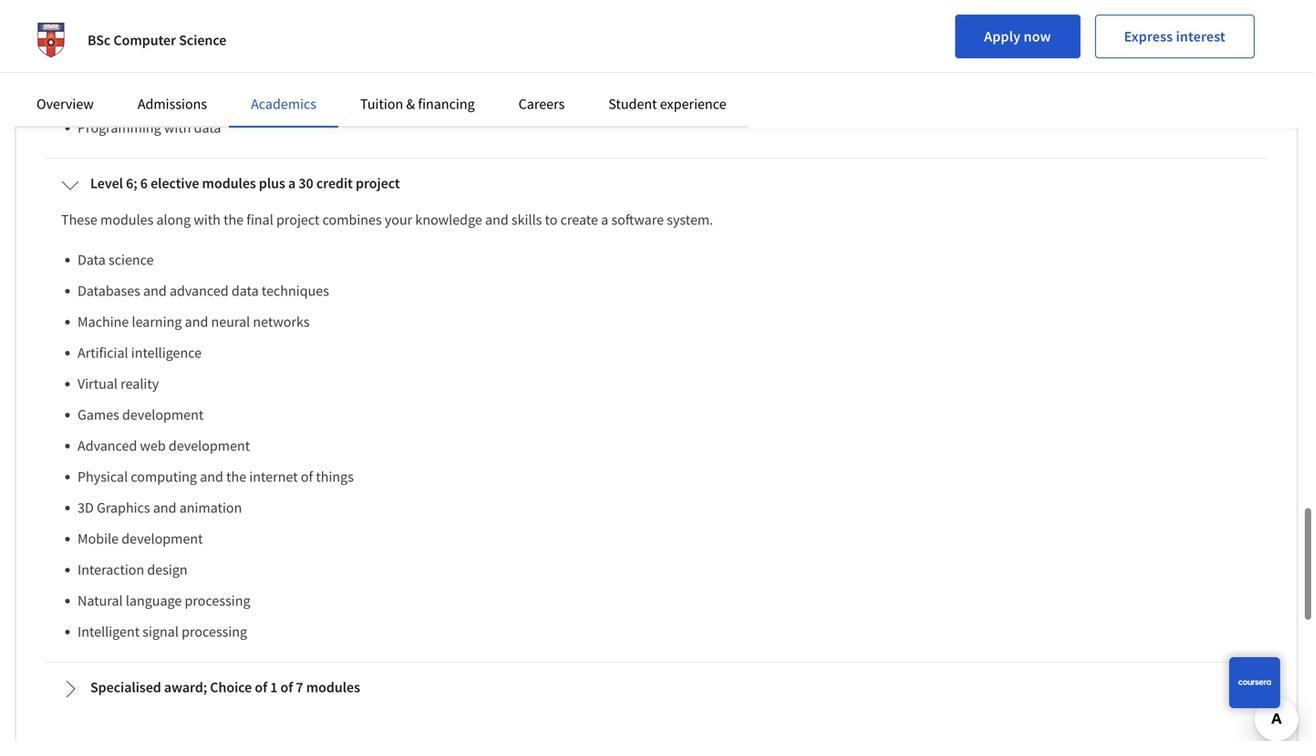Task type: vqa. For each thing, say whether or not it's contained in the screenshot.
Programming with data list item
yes



Task type: describe. For each thing, give the bounding box(es) containing it.
data
[[78, 251, 106, 269]]

1 vertical spatial modules
[[100, 211, 153, 229]]

databases and advanced data techniques list item
[[78, 280, 1252, 302]]

intelligence
[[131, 344, 202, 362]]

final
[[247, 211, 273, 229]]

list containing data science
[[68, 249, 1252, 643]]

academics link
[[251, 95, 316, 113]]

computing
[[131, 468, 197, 486]]

interaction design
[[78, 561, 188, 579]]

games development
[[78, 406, 204, 424]]

design
[[147, 561, 188, 579]]

experience
[[660, 95, 726, 113]]

level 6; 6 elective modules plus a 30 credit project
[[90, 174, 400, 192]]

intelligent signal processing list item
[[78, 621, 1252, 643]]

graphics programming
[[78, 57, 217, 75]]

&
[[406, 95, 415, 113]]

databases
[[78, 282, 140, 300]]

3d graphics and animation
[[78, 499, 242, 517]]

interest
[[1176, 27, 1226, 46]]

1 horizontal spatial a
[[601, 211, 609, 229]]

machine learning and neural networks
[[78, 313, 310, 331]]

virtual
[[78, 375, 118, 393]]

credit
[[316, 174, 353, 192]]

choice
[[210, 679, 252, 697]]

software
[[611, 211, 664, 229]]

algorithms
[[78, 88, 144, 106]]

system.
[[667, 211, 713, 229]]

physical
[[78, 468, 128, 486]]

natural language processing list item
[[78, 590, 1252, 612]]

student experience
[[609, 95, 726, 113]]

7
[[296, 679, 303, 697]]

and up programming with data
[[147, 88, 170, 106]]

these modules along with the final project combines your knowledge and skills to create a software system.
[[61, 211, 713, 229]]

express interest
[[1124, 27, 1226, 46]]

bsc
[[88, 31, 111, 49]]

processing for intelligent signal processing
[[182, 623, 247, 641]]

along
[[156, 211, 191, 229]]

natural
[[78, 592, 123, 610]]

physical computing and the internet of things
[[78, 468, 354, 486]]

programming with data
[[78, 119, 221, 137]]

computer security list item
[[78, 24, 1252, 46]]

and down computing
[[153, 499, 176, 517]]

programming with data list item
[[78, 117, 1252, 139]]

tuition
[[360, 95, 403, 113]]

neural
[[211, 313, 250, 331]]

overview link
[[36, 95, 94, 113]]

tuition & financing
[[360, 95, 475, 113]]

ii
[[268, 88, 275, 106]]

30
[[299, 174, 313, 192]]

of for internet
[[301, 468, 313, 486]]

academics
[[251, 95, 316, 113]]

and down advanced
[[185, 313, 208, 331]]

and up learning
[[143, 282, 167, 300]]

6;
[[126, 174, 137, 192]]

advanced web development
[[78, 437, 250, 455]]

science
[[179, 31, 226, 49]]

6
[[140, 174, 148, 192]]

skills
[[512, 211, 542, 229]]

techniques
[[262, 282, 329, 300]]

level
[[90, 174, 123, 192]]

1 vertical spatial graphics
[[97, 499, 150, 517]]

combines
[[322, 211, 382, 229]]

intelligent
[[78, 623, 140, 641]]

with inside programming with data list item
[[164, 119, 191, 137]]

express interest button
[[1095, 15, 1255, 58]]

science
[[109, 251, 154, 269]]

networks
[[253, 313, 310, 331]]

specialised
[[90, 679, 161, 697]]

apply
[[984, 27, 1021, 46]]

bsc computer science
[[88, 31, 226, 49]]

computer security
[[78, 26, 190, 44]]

of for 1
[[280, 679, 293, 697]]

animation
[[179, 499, 242, 517]]

data science list item
[[78, 249, 1252, 271]]

development for games development
[[122, 406, 204, 424]]

careers
[[519, 95, 565, 113]]

games
[[78, 406, 119, 424]]

overview
[[36, 95, 94, 113]]

elective
[[151, 174, 199, 192]]



Task type: locate. For each thing, give the bounding box(es) containing it.
structures
[[203, 88, 265, 106]]

artificial
[[78, 344, 128, 362]]

0 vertical spatial with
[[164, 119, 191, 137]]

processing down design
[[185, 592, 250, 610]]

0 vertical spatial a
[[288, 174, 296, 192]]

admissions
[[138, 95, 207, 113]]

learning
[[132, 313, 182, 331]]

machine
[[78, 313, 129, 331]]

project
[[356, 174, 400, 192], [276, 211, 320, 229]]

2 horizontal spatial modules
[[306, 679, 360, 697]]

processing right "signal"
[[182, 623, 247, 641]]

artificial intelligence list item
[[78, 342, 1252, 364]]

1 horizontal spatial modules
[[202, 174, 256, 192]]

development up 'physical computing and the internet of things'
[[169, 437, 250, 455]]

processing
[[185, 592, 250, 610], [182, 623, 247, 641]]

admissions link
[[138, 95, 207, 113]]

of inside list item
[[301, 468, 313, 486]]

1 horizontal spatial project
[[356, 174, 400, 192]]

algorithms and data structures ii list item
[[78, 86, 1252, 108]]

0 vertical spatial graphics
[[78, 57, 131, 75]]

artificial intelligence
[[78, 344, 202, 362]]

signal
[[143, 623, 179, 641]]

development for mobile development
[[122, 530, 203, 548]]

modules right 7
[[306, 679, 360, 697]]

1 vertical spatial with
[[194, 211, 221, 229]]

knowledge
[[415, 211, 482, 229]]

data
[[173, 88, 200, 106], [194, 119, 221, 137], [231, 282, 259, 300]]

apply now button
[[955, 15, 1080, 58]]

these
[[61, 211, 97, 229]]

databases and advanced data techniques
[[78, 282, 329, 300]]

machine learning and neural networks list item
[[78, 311, 1252, 333]]

modules down 6;
[[100, 211, 153, 229]]

programming
[[78, 119, 161, 137]]

1 vertical spatial a
[[601, 211, 609, 229]]

specialised award; choice of 1 of 7 modules
[[90, 679, 360, 697]]

development
[[122, 406, 204, 424], [169, 437, 250, 455], [122, 530, 203, 548]]

games development list item
[[78, 404, 1252, 426]]

the
[[223, 211, 244, 229], [226, 468, 246, 486]]

award;
[[164, 679, 207, 697]]

processing inside 'list item'
[[182, 623, 247, 641]]

1 vertical spatial data
[[194, 119, 221, 137]]

data down programming
[[173, 88, 200, 106]]

interaction design list item
[[78, 559, 1252, 581]]

graphics programming list item
[[78, 55, 1252, 77]]

2 vertical spatial development
[[122, 530, 203, 548]]

things
[[316, 468, 354, 486]]

0 horizontal spatial of
[[255, 679, 267, 697]]

express
[[1124, 27, 1173, 46]]

algorithms and data structures ii
[[78, 88, 275, 106]]

development up advanced web development
[[122, 406, 204, 424]]

0 horizontal spatial a
[[288, 174, 296, 192]]

0 horizontal spatial with
[[164, 119, 191, 137]]

list containing computer security
[[68, 24, 1252, 139]]

processing for natural language processing
[[185, 592, 250, 610]]

virtual reality
[[78, 375, 159, 393]]

language
[[126, 592, 182, 610]]

2 vertical spatial data
[[231, 282, 259, 300]]

1 horizontal spatial of
[[280, 679, 293, 697]]

your
[[385, 211, 412, 229]]

list
[[68, 24, 1252, 139], [68, 249, 1252, 643]]

0 vertical spatial list
[[68, 24, 1252, 139]]

web
[[140, 437, 166, 455]]

2 list from the top
[[68, 249, 1252, 643]]

0 vertical spatial data
[[173, 88, 200, 106]]

project inside level 6; 6 elective modules plus a 30 credit project dropdown button
[[356, 174, 400, 192]]

virtual reality list item
[[78, 373, 1252, 395]]

2 horizontal spatial of
[[301, 468, 313, 486]]

apply now
[[984, 27, 1051, 46]]

advanced web development list item
[[78, 435, 1252, 457]]

of left things
[[301, 468, 313, 486]]

1 vertical spatial processing
[[182, 623, 247, 641]]

intelligent signal processing
[[78, 623, 247, 641]]

advanced
[[78, 437, 137, 455]]

modules left plus
[[202, 174, 256, 192]]

mobile development
[[78, 530, 203, 548]]

1 vertical spatial list
[[68, 249, 1252, 643]]

security
[[142, 26, 190, 44]]

careers link
[[519, 95, 565, 113]]

advanced
[[170, 282, 229, 300]]

0 vertical spatial development
[[122, 406, 204, 424]]

processing inside list item
[[185, 592, 250, 610]]

development inside "list item"
[[169, 437, 250, 455]]

0 vertical spatial processing
[[185, 592, 250, 610]]

graphics up mobile development
[[97, 499, 150, 517]]

create
[[561, 211, 598, 229]]

1 vertical spatial project
[[276, 211, 320, 229]]

and up animation
[[200, 468, 223, 486]]

0 vertical spatial project
[[356, 174, 400, 192]]

mobile
[[78, 530, 119, 548]]

tuition & financing link
[[360, 95, 475, 113]]

university of london logo image
[[29, 18, 73, 62]]

a left 30
[[288, 174, 296, 192]]

of right 1
[[280, 679, 293, 697]]

data for and
[[173, 88, 200, 106]]

with
[[164, 119, 191, 137], [194, 211, 221, 229]]

internet
[[249, 468, 298, 486]]

reality
[[121, 375, 159, 393]]

computer
[[78, 26, 139, 44], [113, 31, 176, 49]]

student
[[609, 95, 657, 113]]

the inside list item
[[226, 468, 246, 486]]

0 vertical spatial modules
[[202, 174, 256, 192]]

now
[[1024, 27, 1051, 46]]

1 vertical spatial development
[[169, 437, 250, 455]]

to
[[545, 211, 558, 229]]

graphics down bsc
[[78, 57, 131, 75]]

modules
[[202, 174, 256, 192], [100, 211, 153, 229], [306, 679, 360, 697]]

and left skills
[[485, 211, 509, 229]]

level 6; 6 elective modules plus a 30 credit project button
[[47, 160, 1267, 209]]

physical computing and the internet of things list item
[[78, 466, 1252, 488]]

data for with
[[194, 119, 221, 137]]

data down structures
[[194, 119, 221, 137]]

3d graphics and animation list item
[[78, 497, 1252, 519]]

project down 30
[[276, 211, 320, 229]]

mobile development list item
[[78, 528, 1252, 550]]

development down 3d graphics and animation
[[122, 530, 203, 548]]

1
[[270, 679, 278, 697]]

3d
[[78, 499, 94, 517]]

project up these modules along with the final project combines your knowledge and skills to create a software system.
[[356, 174, 400, 192]]

a
[[288, 174, 296, 192], [601, 211, 609, 229]]

the left final
[[223, 211, 244, 229]]

with down admissions
[[164, 119, 191, 137]]

1 list from the top
[[68, 24, 1252, 139]]

the left internet
[[226, 468, 246, 486]]

student experience link
[[609, 95, 726, 113]]

1 vertical spatial the
[[226, 468, 246, 486]]

graphics
[[78, 57, 131, 75], [97, 499, 150, 517]]

a right create
[[601, 211, 609, 229]]

2 vertical spatial modules
[[306, 679, 360, 697]]

natural language processing
[[78, 592, 250, 610]]

computer inside list item
[[78, 26, 139, 44]]

data up neural
[[231, 282, 259, 300]]

0 vertical spatial the
[[223, 211, 244, 229]]

interaction
[[78, 561, 144, 579]]

of left 1
[[255, 679, 267, 697]]

specialised award; choice of 1 of 7 modules button
[[47, 664, 1267, 713]]

financing
[[418, 95, 475, 113]]

plus
[[259, 174, 285, 192]]

data science
[[78, 251, 154, 269]]

1 horizontal spatial with
[[194, 211, 221, 229]]

a inside dropdown button
[[288, 174, 296, 192]]

with right "along"
[[194, 211, 221, 229]]

0 horizontal spatial project
[[276, 211, 320, 229]]

0 horizontal spatial modules
[[100, 211, 153, 229]]



